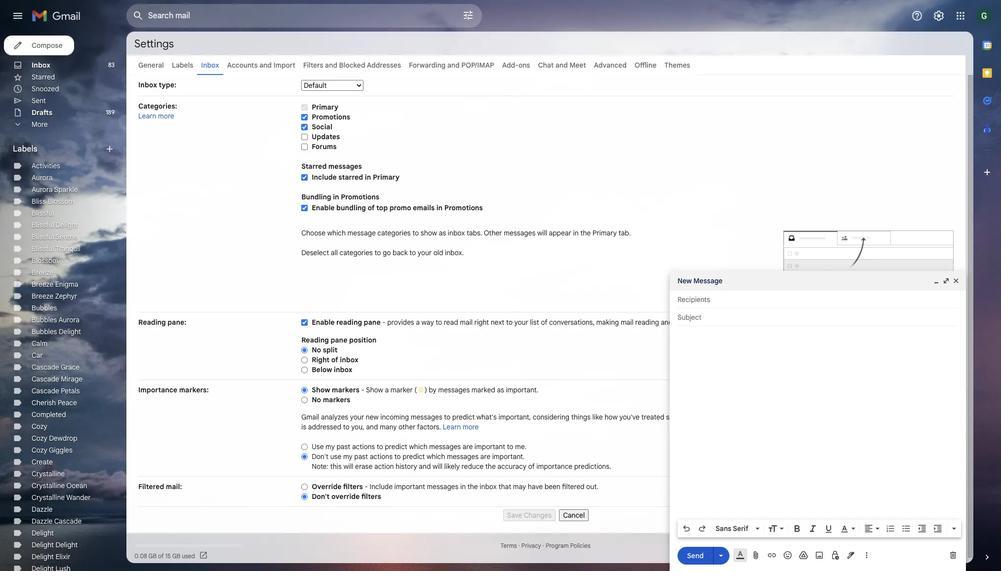 Task type: vqa. For each thing, say whether or not it's contained in the screenshot.
0.11 GB of 15 GB used
no



Task type: describe. For each thing, give the bounding box(es) containing it.
breeze enigma link
[[32, 280, 78, 289]]

markers for no
[[323, 396, 351, 405]]

messages up factors.
[[411, 413, 443, 422]]

accounts and import link
[[227, 61, 296, 70]]

compose button
[[4, 36, 74, 55]]

0 horizontal spatial are
[[463, 443, 473, 452]]

inbox.
[[445, 249, 464, 257]]

cherish peace
[[32, 399, 77, 408]]

0 vertical spatial actions
[[352, 443, 375, 452]]

themes
[[665, 61, 691, 70]]

1 vertical spatial which
[[409, 443, 428, 452]]

and right "chat"
[[556, 61, 568, 70]]

close image
[[953, 277, 961, 285]]

to right next
[[507, 318, 513, 327]]

bulleted list ‪(⌘⇧8)‬ image
[[902, 524, 912, 534]]

filters
[[303, 61, 323, 70]]

1 vertical spatial learn
[[443, 423, 461, 432]]

dazzle for dazzle 'link'
[[32, 506, 53, 514]]

- for include
[[365, 483, 368, 492]]

settings image
[[934, 10, 945, 22]]

redo ‪(⌘y)‬ image
[[698, 524, 708, 534]]

breeze zephyr link
[[32, 292, 77, 301]]

1 show from the left
[[312, 386, 330, 395]]

0 vertical spatial blossom
[[48, 197, 74, 206]]

completed link
[[32, 411, 66, 420]]

0 vertical spatial which
[[327, 229, 346, 238]]

messages right other
[[504, 229, 536, 238]]

and right the faster
[[733, 318, 745, 327]]

cozy dewdrop link
[[32, 434, 77, 443]]

) by messages marked as important.
[[425, 386, 539, 395]]

considering
[[533, 413, 570, 422]]

blissful tranquil
[[32, 245, 80, 254]]

numbered list ‪(⌘⇧7)‬ image
[[886, 524, 896, 534]]

advanced search options image
[[459, 5, 478, 25]]

new
[[366, 413, 379, 422]]

delight up elixir
[[56, 541, 78, 550]]

breeze for breeze zephyr
[[32, 292, 53, 301]]

of inside "footer"
[[158, 553, 164, 560]]

enable reading pane - provides a way to read mail right next to your list of conversations, making mail reading and writing mail faster and adding more context.
[[312, 318, 813, 327]]

delight up delight delight link
[[32, 529, 54, 538]]

undo ‪(⌘z)‬ image
[[682, 524, 692, 534]]

cherish
[[32, 399, 56, 408]]

in down reduce
[[461, 483, 466, 492]]

more send options image
[[717, 551, 726, 561]]

enable for enable reading pane - provides a way to read mail right next to your list of conversations, making mail reading and writing mail faster and adding more context.
[[312, 318, 335, 327]]

breeze zephyr
[[32, 292, 77, 301]]

include starred in primary
[[312, 173, 400, 182]]

offline link
[[635, 61, 657, 70]]

more
[[32, 120, 48, 129]]

2 how from the left
[[759, 413, 772, 422]]

and inside don't use my past actions to predict which messages are important. note: this will erase action history and will likely reduce the accuracy of importance predictions.
[[419, 463, 431, 471]]

in right emails
[[437, 204, 443, 212]]

addressed
[[308, 423, 342, 432]]

bubbles delight link
[[32, 328, 81, 337]]

which inside don't use my past actions to predict which messages are important. note: this will erase action history and will likely reduce the accuracy of importance predictions.
[[427, 453, 445, 462]]

don't for don't override filters
[[312, 493, 330, 502]]

giggles
[[49, 446, 73, 455]]

cascade down crystalline wander
[[54, 517, 82, 526]]

1 horizontal spatial categories
[[378, 229, 411, 238]]

1 vertical spatial predict
[[385, 443, 408, 452]]

advanced link
[[594, 61, 627, 70]]

the right directly
[[799, 413, 809, 422]]

of left top
[[368, 204, 375, 212]]

1 vertical spatial as
[[497, 386, 504, 395]]

gmail analyzes your new incoming messages to predict what's important, considering things like how you've treated similar messages in the past, how directly the message is addressed to you, and many other factors.
[[302, 413, 839, 432]]

cozy for cozy giggles
[[32, 446, 47, 455]]

old
[[434, 249, 443, 257]]

calm link
[[32, 340, 48, 348]]

like
[[593, 413, 603, 422]]

similar
[[667, 413, 687, 422]]

sans serif
[[716, 525, 749, 534]]

2 · from the left
[[543, 543, 544, 550]]

0 horizontal spatial a
[[385, 386, 389, 395]]

and left import
[[260, 61, 272, 70]]

1 · from the left
[[519, 543, 520, 550]]

delight down bubbles aurora link
[[59, 328, 81, 337]]

sans serif option
[[714, 524, 754, 534]]

blissful for blissful link
[[32, 209, 54, 218]]

filtered
[[138, 483, 164, 492]]

inbox type:
[[138, 81, 176, 89]]

cascade grace
[[32, 363, 80, 372]]

create
[[32, 458, 53, 467]]

insert emoji ‪(⌘⇧2)‬ image
[[783, 551, 793, 561]]

gmail
[[302, 413, 319, 422]]

insert link ‪(⌘k)‬ image
[[767, 551, 777, 561]]

0 horizontal spatial primary
[[312, 103, 339, 112]]

0 vertical spatial your
[[418, 249, 432, 257]]

1 vertical spatial blossom
[[32, 256, 58, 265]]

1 vertical spatial filters
[[362, 493, 381, 502]]

(
[[415, 386, 417, 395]]

compose
[[32, 41, 62, 50]]

cascade mirage
[[32, 375, 83, 384]]

1 how from the left
[[605, 413, 618, 422]]

more formatting options image
[[950, 524, 960, 534]]

to left go
[[375, 249, 381, 257]]

program
[[546, 543, 569, 550]]

save changes
[[507, 511, 552, 520]]

been
[[545, 483, 561, 492]]

activities link
[[32, 162, 60, 170]]

Updates checkbox
[[302, 133, 308, 141]]

2 gb from the left
[[172, 553, 180, 560]]

labels heading
[[13, 144, 105, 154]]

your inside 'gmail analyzes your new incoming messages to predict what's important, considering things like how you've treated similar messages in the past, how directly the message is addressed to you, and many other factors.'
[[350, 413, 364, 422]]

use
[[312, 443, 324, 452]]

cascade for cascade mirage
[[32, 375, 59, 384]]

pop/imap
[[462, 61, 495, 70]]

recipients
[[678, 296, 711, 304]]

aurora for aurora sparkle
[[32, 185, 53, 194]]

messages down 'likely' on the bottom left of page
[[427, 483, 459, 492]]

and right the 'filters'
[[325, 61, 338, 70]]

action
[[375, 463, 394, 471]]

terms
[[501, 543, 517, 550]]

indent more ‪(⌘])‬ image
[[934, 524, 943, 534]]

underline ‪(⌘u)‬ image
[[824, 525, 834, 535]]

0 vertical spatial important.
[[506, 386, 539, 395]]

and inside 'gmail analyzes your new incoming messages to predict what's important, considering things like how you've treated similar messages in the past, how directly the message is addressed to you, and many other factors.'
[[366, 423, 378, 432]]

sparkle
[[54, 185, 78, 194]]

enable for enable bundling of top promo emails in promotions
[[312, 204, 335, 212]]

0 horizontal spatial include
[[312, 173, 337, 182]]

appear
[[549, 229, 572, 238]]

to left me.
[[507, 443, 514, 452]]

minimize image
[[933, 277, 941, 285]]

settings
[[134, 37, 174, 50]]

breeze for the breeze link
[[32, 268, 53, 277]]

themes link
[[665, 61, 691, 70]]

actions inside don't use my past actions to predict which messages are important. note: this will erase action history and will likely reduce the accuracy of importance predictions.
[[370, 453, 393, 462]]

erase
[[355, 463, 373, 471]]

Enable bundling of top promo emails in Promotions checkbox
[[302, 204, 308, 212]]

writing
[[675, 318, 696, 327]]

cancel
[[563, 511, 585, 520]]

1 crystalline from the top
[[32, 470, 65, 479]]

cascade petals
[[32, 387, 80, 396]]

0 horizontal spatial will
[[344, 463, 354, 471]]

go
[[383, 249, 391, 257]]

to left you,
[[343, 423, 350, 432]]

making
[[597, 318, 619, 327]]

and left writing
[[661, 318, 673, 327]]

messages inside don't use my past actions to predict which messages are important. note: this will erase action history and will likely reduce the accuracy of importance predictions.
[[447, 453, 479, 462]]

delight elixir
[[32, 553, 70, 562]]

crystalline ocean link
[[32, 482, 87, 491]]

ocean
[[66, 482, 87, 491]]

the right the appear
[[581, 229, 591, 238]]

blissful link
[[32, 209, 54, 218]]

delight elixir link
[[32, 553, 70, 562]]

search mail image
[[129, 7, 147, 25]]

bubbles delight
[[32, 328, 81, 337]]

- for show
[[361, 386, 365, 395]]

Don't override filters radio
[[302, 494, 308, 501]]

incoming
[[381, 413, 409, 422]]

1 vertical spatial learn more link
[[443, 423, 479, 432]]

mail:
[[166, 483, 182, 492]]

what's
[[477, 413, 497, 422]]

send
[[688, 552, 704, 561]]

in right starred
[[365, 173, 371, 182]]

labels navigation
[[0, 32, 127, 572]]

1 horizontal spatial pane
[[364, 318, 381, 327]]

to right way
[[436, 318, 442, 327]]

cherish peace link
[[32, 399, 77, 408]]

support image
[[912, 10, 924, 22]]

the down reduce
[[468, 483, 478, 492]]

starred for starred messages
[[302, 162, 327, 171]]

details link
[[939, 552, 957, 560]]

chat and meet link
[[538, 61, 586, 70]]

aurora link
[[32, 173, 53, 182]]

of right list
[[541, 318, 548, 327]]

Message Body text field
[[678, 332, 959, 517]]

predict inside don't use my past actions to predict which messages are important. note: this will erase action history and will likely reduce the accuracy of importance predictions.
[[403, 453, 425, 462]]

delight down delight delight
[[32, 553, 54, 562]]

save
[[507, 511, 523, 520]]

2 horizontal spatial your
[[515, 318, 529, 327]]

0 vertical spatial past
[[337, 443, 351, 452]]

cozy for the cozy link
[[32, 423, 47, 431]]

in right the appear
[[573, 229, 579, 238]]

tab.
[[619, 229, 631, 238]]

crystalline wander
[[32, 494, 91, 503]]

importance
[[138, 386, 177, 395]]

footer containing terms
[[127, 542, 966, 561]]

top
[[377, 204, 388, 212]]

messages up 'likely' on the bottom left of page
[[429, 443, 461, 452]]

no for no split
[[312, 346, 321, 355]]

2 inbox link from the left
[[201, 61, 219, 70]]

Include starred in Primary checkbox
[[302, 174, 308, 181]]

0.08 gb of 15 gb used
[[134, 553, 195, 560]]

conversations,
[[549, 318, 595, 327]]

categories:
[[138, 102, 177, 111]]

No markers radio
[[302, 397, 308, 404]]

blissful delight link
[[32, 221, 78, 230]]

petals
[[61, 387, 80, 396]]

deselect all categories to go back to your old inbox.
[[302, 249, 464, 257]]

attach files image
[[752, 551, 762, 561]]

2 mail from the left
[[621, 318, 634, 327]]

tranquil
[[55, 245, 80, 254]]

the left past,
[[729, 413, 740, 422]]

to up action
[[377, 443, 383, 452]]

Below inbox radio
[[302, 367, 308, 374]]

bubbles for aurora
[[32, 316, 57, 325]]

no for no markers
[[312, 396, 321, 405]]

messages right similar
[[689, 413, 720, 422]]

activity:
[[903, 543, 924, 550]]

crystalline for ocean
[[32, 482, 65, 491]]

1 vertical spatial more
[[770, 318, 786, 327]]

the inside don't use my past actions to predict which messages are important. note: this will erase action history and will likely reduce the accuracy of importance predictions.
[[486, 463, 496, 471]]

link to an instructional video for priority inbox image
[[856, 415, 954, 458]]

0 horizontal spatial message
[[348, 229, 376, 238]]



Task type: locate. For each thing, give the bounding box(es) containing it.
of up below inbox
[[331, 356, 338, 365]]

0 horizontal spatial inbox
[[32, 61, 50, 70]]

cascade grace link
[[32, 363, 80, 372]]

which down factors.
[[409, 443, 428, 452]]

0 vertical spatial are
[[463, 443, 473, 452]]

position
[[349, 336, 377, 345]]

2 horizontal spatial -
[[383, 318, 386, 327]]

no split
[[312, 346, 338, 355]]

cozy giggles link
[[32, 446, 73, 455]]

more options image
[[864, 551, 870, 561]]

- left provides
[[383, 318, 386, 327]]

in left past,
[[722, 413, 728, 422]]

things
[[572, 413, 591, 422]]

1 horizontal spatial will
[[433, 463, 443, 471]]

0 vertical spatial message
[[348, 229, 376, 238]]

Right of inbox radio
[[302, 357, 308, 364]]

use my past actions to predict which messages are important to me.
[[312, 443, 527, 452]]

0 horizontal spatial starred
[[32, 73, 55, 82]]

crystalline up dazzle 'link'
[[32, 494, 65, 503]]

0 vertical spatial as
[[439, 229, 446, 238]]

serene
[[56, 233, 78, 242]]

navigation containing save changes
[[138, 508, 954, 522]]

meet
[[570, 61, 586, 70]]

no up the right
[[312, 346, 321, 355]]

0 horizontal spatial learn
[[138, 112, 156, 121]]

gmail image
[[32, 6, 85, 26]]

bubbles for delight
[[32, 328, 57, 337]]

aurora for the aurora link
[[32, 173, 53, 182]]

1 breeze from the top
[[32, 268, 53, 277]]

to right "back"
[[410, 249, 416, 257]]

learn more link down what's at the left bottom of page
[[443, 423, 479, 432]]

and left pop/imap
[[448, 61, 460, 70]]

1 vertical spatial pane
[[331, 336, 348, 345]]

None search field
[[127, 4, 482, 28]]

1 vertical spatial markers
[[323, 396, 351, 405]]

1 vertical spatial labels
[[13, 144, 37, 154]]

breeze for breeze enigma
[[32, 280, 53, 289]]

1 horizontal spatial include
[[370, 483, 393, 492]]

will left 'likely' on the bottom left of page
[[433, 463, 443, 471]]

3 crystalline from the top
[[32, 494, 65, 503]]

0 horizontal spatial your
[[350, 413, 364, 422]]

more down what's at the left bottom of page
[[463, 423, 479, 432]]

to
[[413, 229, 419, 238], [375, 249, 381, 257], [410, 249, 416, 257], [436, 318, 442, 327], [507, 318, 513, 327], [444, 413, 451, 422], [343, 423, 350, 432], [377, 443, 383, 452], [507, 443, 514, 452], [395, 453, 401, 462]]

1 vertical spatial don't
[[312, 493, 330, 502]]

a left marker
[[385, 386, 389, 395]]

your up you,
[[350, 413, 364, 422]]

offline
[[635, 61, 657, 70]]

- up you,
[[361, 386, 365, 395]]

dazzle
[[32, 506, 53, 514], [32, 517, 53, 526]]

1 dazzle from the top
[[32, 506, 53, 514]]

important.
[[506, 386, 539, 395], [493, 453, 525, 462]]

follow link to manage storage image
[[199, 552, 209, 561]]

4 blissful from the top
[[32, 245, 54, 254]]

predict up the learn more
[[453, 413, 475, 422]]

dazzle for dazzle cascade
[[32, 517, 53, 526]]

inbox up starred link
[[32, 61, 50, 70]]

aurora
[[32, 173, 53, 182], [32, 185, 53, 194], [59, 316, 80, 325]]

privacy
[[522, 543, 541, 550]]

below
[[312, 366, 332, 375]]

addresses
[[367, 61, 401, 70]]

0 vertical spatial enable
[[312, 204, 335, 212]]

1 vertical spatial are
[[481, 453, 491, 462]]

inbox left tabs.
[[448, 229, 465, 238]]

2 horizontal spatial inbox
[[201, 61, 219, 70]]

markers for show
[[332, 386, 360, 395]]

blissful for blissful delight
[[32, 221, 54, 230]]

1 horizontal spatial learn more link
[[443, 423, 479, 432]]

messages right the "by"
[[438, 386, 470, 395]]

None radio
[[302, 387, 308, 394], [302, 484, 308, 491], [302, 387, 308, 394], [302, 484, 308, 491]]

more button
[[0, 119, 119, 130]]

adding
[[746, 318, 768, 327]]

important. up accuracy at the bottom of page
[[493, 453, 525, 462]]

labels up type:
[[172, 61, 193, 70]]

override
[[312, 483, 342, 492]]

inbox left 'that'
[[480, 483, 497, 492]]

0 vertical spatial include
[[312, 173, 337, 182]]

gb right the 0.08
[[149, 553, 157, 560]]

1 blissful from the top
[[32, 209, 54, 218]]

inbox up below inbox
[[340, 356, 359, 365]]

labels up activities link
[[13, 144, 37, 154]]

important. up the important,
[[506, 386, 539, 395]]

· right terms link
[[519, 543, 520, 550]]

2 vertical spatial aurora
[[59, 316, 80, 325]]

elixir
[[56, 553, 70, 562]]

will left the appear
[[538, 229, 547, 238]]

aurora down activities link
[[32, 173, 53, 182]]

None radio
[[302, 454, 308, 461]]

Forums checkbox
[[302, 143, 308, 151]]

0 horizontal spatial pane
[[331, 336, 348, 345]]

my right use
[[343, 453, 353, 462]]

bundling in promotions
[[302, 193, 380, 202]]

blissful down blissful delight link
[[32, 233, 54, 242]]

1 vertical spatial a
[[385, 386, 389, 395]]

starred for starred link
[[32, 73, 55, 82]]

- down erase
[[365, 483, 368, 492]]

breeze down the breeze link
[[32, 280, 53, 289]]

indent less ‪(⌘[)‬ image
[[918, 524, 928, 534]]

delight down delight 'link'
[[32, 541, 54, 550]]

and down new
[[366, 423, 378, 432]]

don't for don't use my past actions to predict which messages are important. note: this will erase action history and will likely reduce the accuracy of importance predictions.
[[312, 453, 329, 462]]

are up reduce
[[481, 453, 491, 462]]

1 horizontal spatial as
[[497, 386, 504, 395]]

0.08
[[134, 553, 147, 560]]

2 vertical spatial primary
[[593, 229, 617, 238]]

0 vertical spatial -
[[383, 318, 386, 327]]

Subject field
[[678, 313, 959, 323]]

main menu image
[[12, 10, 24, 22]]

1 vertical spatial starred
[[302, 162, 327, 171]]

tab list
[[974, 32, 1002, 536]]

2 vertical spatial -
[[365, 483, 368, 492]]

2 vertical spatial cozy
[[32, 446, 47, 455]]

cozy for cozy dewdrop
[[32, 434, 47, 443]]

0 horizontal spatial past
[[337, 443, 351, 452]]

my up use
[[326, 443, 335, 452]]

1 horizontal spatial gb
[[172, 553, 180, 560]]

markers:
[[179, 386, 209, 395]]

a
[[416, 318, 420, 327], [385, 386, 389, 395]]

wander
[[66, 494, 91, 503]]

new message dialog
[[670, 271, 967, 572]]

1 vertical spatial my
[[343, 453, 353, 462]]

1 vertical spatial categories
[[340, 249, 373, 257]]

right of inbox
[[312, 356, 359, 365]]

2 crystalline from the top
[[32, 482, 65, 491]]

1 vertical spatial cozy
[[32, 434, 47, 443]]

are inside don't use my past actions to predict which messages are important. note: this will erase action history and will likely reduce the accuracy of importance predictions.
[[481, 453, 491, 462]]

1 enable from the top
[[312, 204, 335, 212]]

2 vertical spatial your
[[350, 413, 364, 422]]

1 vertical spatial message
[[811, 413, 839, 422]]

cozy giggles
[[32, 446, 73, 455]]

insert signature image
[[847, 551, 856, 561]]

formatting options toolbar
[[678, 520, 962, 538]]

include down action
[[370, 483, 393, 492]]

blossom link
[[32, 256, 58, 265]]

starred link
[[32, 73, 55, 82]]

pop out image
[[943, 277, 951, 285]]

reading for reading pane position
[[302, 336, 329, 345]]

189
[[106, 109, 115, 116]]

snoozed link
[[32, 85, 59, 93]]

navigation
[[138, 508, 954, 522]]

1 reading from the left
[[337, 318, 362, 327]]

1 cozy from the top
[[32, 423, 47, 431]]

insert photo image
[[815, 551, 825, 561]]

0 horizontal spatial inbox link
[[32, 61, 50, 70]]

1 vertical spatial no
[[312, 396, 321, 405]]

faster
[[712, 318, 731, 327]]

aurora sparkle link
[[32, 185, 78, 194]]

add-ons link
[[502, 61, 530, 70]]

dazzle cascade link
[[32, 517, 82, 526]]

new message
[[678, 277, 723, 286]]

0 vertical spatial dazzle
[[32, 506, 53, 514]]

filters right the override
[[362, 493, 381, 502]]

3 bubbles from the top
[[32, 328, 57, 337]]

message inside 'gmail analyzes your new incoming messages to predict what's important, considering things like how you've treated similar messages in the past, how directly the message is addressed to you, and many other factors.'
[[811, 413, 839, 422]]

gb
[[149, 553, 157, 560], [172, 553, 180, 560]]

breeze link
[[32, 268, 53, 277]]

don't down override
[[312, 493, 330, 502]]

1 mail from the left
[[460, 318, 473, 327]]

learn inside categories: learn more
[[138, 112, 156, 121]]

way
[[422, 318, 434, 327]]

1 vertical spatial important.
[[493, 453, 525, 462]]

cascade
[[32, 363, 59, 372], [32, 375, 59, 384], [32, 387, 59, 396], [54, 517, 82, 526]]

sent link
[[32, 96, 46, 105]]

sans
[[716, 525, 732, 534]]

1 vertical spatial reading
[[302, 336, 329, 345]]

0 horizontal spatial how
[[605, 413, 618, 422]]

1 horizontal spatial inbox link
[[201, 61, 219, 70]]

labels for labels heading
[[13, 144, 37, 154]]

reading left writing
[[636, 318, 660, 327]]

messages up reduce
[[447, 453, 479, 462]]

inbox inside labels navigation
[[32, 61, 50, 70]]

mail right making
[[621, 318, 634, 327]]

learn right factors.
[[443, 423, 461, 432]]

blissful delight
[[32, 221, 78, 230]]

to left show
[[413, 229, 419, 238]]

bliss blossom link
[[32, 197, 74, 206]]

next
[[491, 318, 505, 327]]

2 blissful from the top
[[32, 221, 54, 230]]

pane:
[[168, 318, 186, 327]]

in up the bundling
[[333, 193, 339, 202]]

past up erase
[[354, 453, 368, 462]]

no right no markers 'radio'
[[312, 396, 321, 405]]

snoozed
[[32, 85, 59, 93]]

1 horizontal spatial past
[[354, 453, 368, 462]]

3 blissful from the top
[[32, 233, 54, 242]]

inbox right labels link
[[201, 61, 219, 70]]

1 horizontal spatial primary
[[373, 173, 400, 182]]

inbox link right labels link
[[201, 61, 219, 70]]

bubbles down breeze zephyr link
[[32, 304, 57, 313]]

in
[[365, 173, 371, 182], [333, 193, 339, 202], [437, 204, 443, 212], [573, 229, 579, 238], [722, 413, 728, 422], [461, 483, 466, 492]]

discard draft ‪(⌘⇧d)‬ image
[[949, 551, 959, 561]]

forwarding
[[409, 61, 446, 70]]

predict inside 'gmail analyzes your new incoming messages to predict what's important, considering things like how you've treated similar messages in the past, how directly the message is addressed to you, and many other factors.'
[[453, 413, 475, 422]]

create link
[[32, 458, 53, 467]]

2 cozy from the top
[[32, 434, 47, 443]]

labels for labels link
[[172, 61, 193, 70]]

crystalline for wander
[[32, 494, 65, 503]]

used
[[182, 553, 195, 560]]

2 vertical spatial predict
[[403, 453, 425, 462]]

1 horizontal spatial starred
[[302, 162, 327, 171]]

of inside don't use my past actions to predict which messages are important. note: this will erase action history and will likely reduce the accuracy of importance predictions.
[[528, 463, 535, 471]]

starred up include starred in primary option
[[302, 162, 327, 171]]

breeze down blossom link
[[32, 268, 53, 277]]

1 horizontal spatial learn
[[443, 423, 461, 432]]

learn down categories:
[[138, 112, 156, 121]]

treated
[[642, 413, 665, 422]]

1 vertical spatial enable
[[312, 318, 335, 327]]

more inside categories: learn more
[[158, 112, 174, 121]]

actions up erase
[[352, 443, 375, 452]]

0 vertical spatial categories
[[378, 229, 411, 238]]

1 gb from the left
[[149, 553, 157, 560]]

cascade for cascade petals
[[32, 387, 59, 396]]

3 breeze from the top
[[32, 292, 53, 301]]

my inside don't use my past actions to predict which messages are important. note: this will erase action history and will likely reduce the accuracy of importance predictions.
[[343, 453, 353, 462]]

markers up the analyzes
[[323, 396, 351, 405]]

1 horizontal spatial a
[[416, 318, 420, 327]]

bubbles aurora link
[[32, 316, 80, 325]]

2 horizontal spatial will
[[538, 229, 547, 238]]

2 breeze from the top
[[32, 280, 53, 289]]

in inside 'gmail analyzes your new incoming messages to predict what's important, considering things like how you've treated similar messages in the past, how directly the message is addressed to you, and many other factors.'
[[722, 413, 728, 422]]

the
[[581, 229, 591, 238], [729, 413, 740, 422], [799, 413, 809, 422], [486, 463, 496, 471], [468, 483, 478, 492]]

blissful for blissful tranquil
[[32, 245, 54, 254]]

italic ‪(⌘i)‬ image
[[808, 524, 818, 534]]

messages up starred
[[329, 162, 362, 171]]

past inside don't use my past actions to predict which messages are important. note: this will erase action history and will likely reduce the accuracy of importance predictions.
[[354, 453, 368, 462]]

toggle confidential mode image
[[831, 551, 841, 561]]

last
[[867, 543, 878, 550]]

2 dazzle from the top
[[32, 517, 53, 526]]

0 vertical spatial my
[[326, 443, 335, 452]]

type:
[[159, 81, 176, 89]]

0 vertical spatial more
[[158, 112, 174, 121]]

mail right read
[[460, 318, 473, 327]]

1 no from the top
[[312, 346, 321, 355]]

which
[[327, 229, 346, 238], [409, 443, 428, 452], [427, 453, 445, 462]]

2 horizontal spatial more
[[770, 318, 786, 327]]

cascade down car "link"
[[32, 363, 59, 372]]

0 horizontal spatial reading
[[138, 318, 166, 327]]

to up the learn more
[[444, 413, 451, 422]]

0 vertical spatial filters
[[343, 483, 363, 492]]

1 vertical spatial primary
[[373, 173, 400, 182]]

2 reading from the left
[[636, 318, 660, 327]]

insert files using drive image
[[799, 551, 809, 561]]

learn
[[138, 112, 156, 121], [443, 423, 461, 432]]

1 don't from the top
[[312, 453, 329, 462]]

1 vertical spatial promotions
[[341, 193, 380, 202]]

last account activity: 3 hours ago details
[[867, 543, 957, 560]]

primary up top
[[373, 173, 400, 182]]

0 vertical spatial primary
[[312, 103, 339, 112]]

1 horizontal spatial more
[[463, 423, 479, 432]]

primary up 'social'
[[312, 103, 339, 112]]

aurora down the aurora link
[[32, 185, 53, 194]]

0 horizontal spatial categories
[[340, 249, 373, 257]]

to inside don't use my past actions to predict which messages are important. note: this will erase action history and will likely reduce the accuracy of importance predictions.
[[395, 453, 401, 462]]

blissful down bliss
[[32, 209, 54, 218]]

bold ‪(⌘b)‬ image
[[793, 524, 803, 534]]

0 vertical spatial important
[[475, 443, 506, 452]]

3 cozy from the top
[[32, 446, 47, 455]]

No split radio
[[302, 347, 308, 354]]

Use my past actions to predict which messages are important to me. radio
[[302, 444, 308, 451]]

privacy link
[[522, 543, 541, 550]]

0 horizontal spatial gb
[[149, 553, 157, 560]]

cozy up create link
[[32, 446, 47, 455]]

1 horizontal spatial your
[[418, 249, 432, 257]]

inbox down the right of inbox
[[334, 366, 353, 375]]

1 horizontal spatial inbox
[[138, 81, 157, 89]]

0 vertical spatial promotions
[[312, 113, 350, 122]]

1 inbox link from the left
[[32, 61, 50, 70]]

right
[[475, 318, 489, 327]]

directly
[[774, 413, 797, 422]]

footer
[[127, 542, 966, 561]]

1 horizontal spatial how
[[759, 413, 772, 422]]

more
[[158, 112, 174, 121], [770, 318, 786, 327], [463, 423, 479, 432]]

below inbox
[[312, 366, 353, 375]]

context.
[[788, 318, 813, 327]]

1 horizontal spatial my
[[343, 453, 353, 462]]

cascade down cascade grace
[[32, 375, 59, 384]]

save changes button
[[503, 510, 556, 522]]

important. inside don't use my past actions to predict which messages are important. note: this will erase action history and will likely reduce the accuracy of importance predictions.
[[493, 453, 525, 462]]

Search mail text field
[[148, 11, 435, 21]]

cozy down the cozy link
[[32, 434, 47, 443]]

mirage
[[61, 375, 83, 384]]

promotions up choose which message categories to show as inbox tabs. other messages will appear in the primary tab.
[[445, 204, 483, 212]]

crystalline down create
[[32, 470, 65, 479]]

2 don't from the top
[[312, 493, 330, 502]]

1 vertical spatial -
[[361, 386, 365, 395]]

delight up the serene on the top
[[56, 221, 78, 230]]

cozy dewdrop
[[32, 434, 77, 443]]

categories up "back"
[[378, 229, 411, 238]]

1 bubbles from the top
[[32, 304, 57, 313]]

-
[[383, 318, 386, 327], [361, 386, 365, 395], [365, 483, 368, 492]]

1 horizontal spatial are
[[481, 453, 491, 462]]

don't inside don't use my past actions to predict which messages are important. note: this will erase action history and will likely reduce the accuracy of importance predictions.
[[312, 453, 329, 462]]

starred
[[32, 73, 55, 82], [302, 162, 327, 171]]

blossom down sparkle on the left top of the page
[[48, 197, 74, 206]]

Primary checkbox
[[302, 104, 308, 111]]

1 horizontal spatial important
[[475, 443, 506, 452]]

reading for reading pane:
[[138, 318, 166, 327]]

breeze enigma
[[32, 280, 78, 289]]

1 vertical spatial breeze
[[32, 280, 53, 289]]

cozy
[[32, 423, 47, 431], [32, 434, 47, 443], [32, 446, 47, 455]]

0 vertical spatial a
[[416, 318, 420, 327]]

0 horizontal spatial learn more link
[[138, 112, 174, 121]]

promotions up the bundling
[[341, 193, 380, 202]]

0 vertical spatial learn
[[138, 112, 156, 121]]

chat
[[538, 61, 554, 70]]

a left way
[[416, 318, 420, 327]]

how right past,
[[759, 413, 772, 422]]

0 horizontal spatial as
[[439, 229, 446, 238]]

Promotions checkbox
[[302, 114, 308, 121]]

more right adding
[[770, 318, 786, 327]]

of left 15 at bottom left
[[158, 553, 164, 560]]

which up 'likely' on the bottom left of page
[[427, 453, 445, 462]]

0 horizontal spatial ·
[[519, 543, 520, 550]]

pane up position
[[364, 318, 381, 327]]

terms · privacy · program policies
[[501, 543, 591, 550]]

as right marked
[[497, 386, 504, 395]]

cascade up cherish
[[32, 387, 59, 396]]

choose
[[302, 229, 326, 238]]

0 horizontal spatial my
[[326, 443, 335, 452]]

0 horizontal spatial labels
[[13, 144, 37, 154]]

1 vertical spatial dazzle
[[32, 517, 53, 526]]

15
[[165, 553, 171, 560]]

0 horizontal spatial important
[[395, 483, 425, 492]]

1 horizontal spatial reading
[[636, 318, 660, 327]]

0 vertical spatial cozy
[[32, 423, 47, 431]]

don't up note:
[[312, 453, 329, 462]]

gb right 15 at bottom left
[[172, 553, 180, 560]]

mail left the faster
[[698, 318, 711, 327]]

3 mail from the left
[[698, 318, 711, 327]]

other
[[399, 423, 416, 432]]

0 vertical spatial learn more link
[[138, 112, 174, 121]]

labels inside navigation
[[13, 144, 37, 154]]

2 enable from the top
[[312, 318, 335, 327]]

None checkbox
[[302, 319, 308, 327]]

2 no from the top
[[312, 396, 321, 405]]

Social checkbox
[[302, 123, 308, 131]]

promotions
[[312, 113, 350, 122], [341, 193, 380, 202], [445, 204, 483, 212]]

markers
[[332, 386, 360, 395], [323, 396, 351, 405]]

starred up snoozed
[[32, 73, 55, 82]]

1 horizontal spatial labels
[[172, 61, 193, 70]]

bliss blossom
[[32, 197, 74, 206]]

other
[[484, 229, 502, 238]]

blissful for blissful serene
[[32, 233, 54, 242]]

2 bubbles from the top
[[32, 316, 57, 325]]

2 vertical spatial promotions
[[445, 204, 483, 212]]

as right show
[[439, 229, 446, 238]]

cascade for cascade grace
[[32, 363, 59, 372]]

new
[[678, 277, 692, 286]]

starred inside labels navigation
[[32, 73, 55, 82]]

2 show from the left
[[366, 386, 383, 395]]

dazzle link
[[32, 506, 53, 514]]



